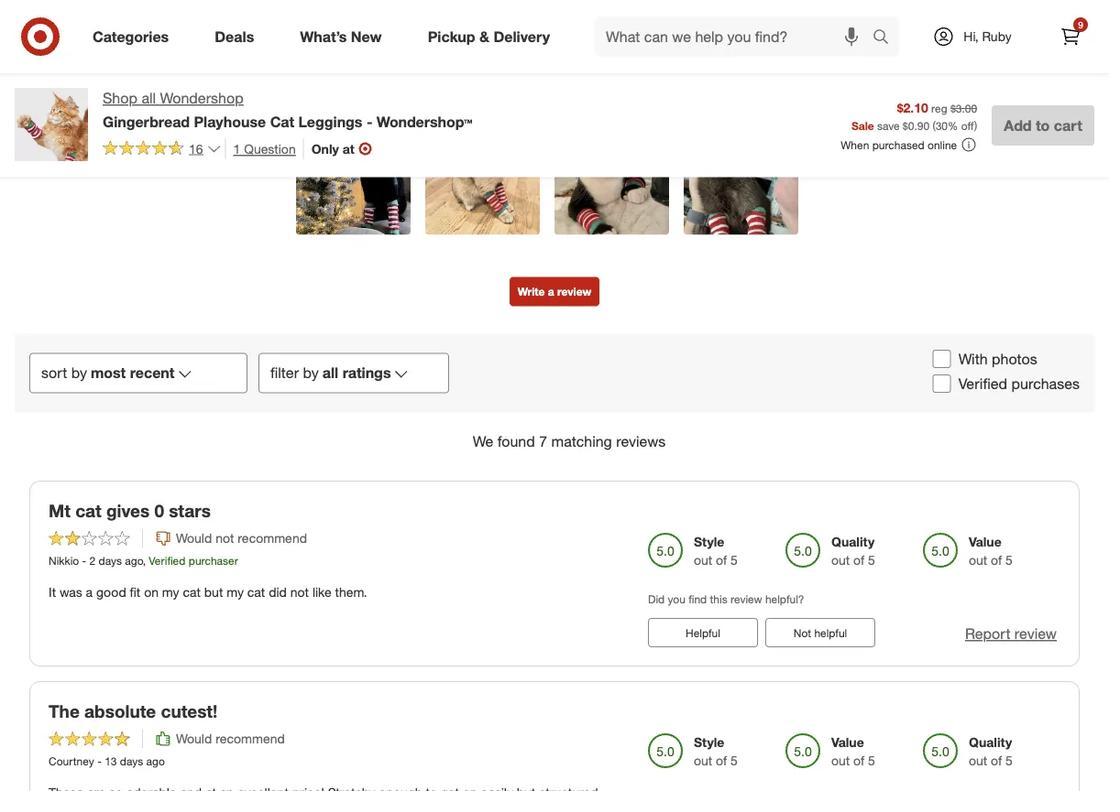 Task type: vqa. For each thing, say whether or not it's contained in the screenshot.
Raisin Bran Crunch Original Breakfast Cereal
no



Task type: describe. For each thing, give the bounding box(es) containing it.
only at
[[311, 140, 354, 157]]

13
[[105, 755, 117, 769]]

ruby
[[982, 28, 1012, 44]]

style for quality
[[694, 534, 724, 550]]

purchases
[[1011, 375, 1080, 393]]

leggings
[[298, 113, 362, 130]]

$3.00
[[950, 101, 977, 115]]

to
[[1036, 116, 1050, 134]]

shop
[[103, 89, 137, 107]]

Verified purchases checkbox
[[933, 375, 951, 393]]

pickup & delivery
[[428, 28, 550, 45]]

helpful button
[[648, 619, 758, 648]]

guest review image 4 of 4, zoom in image
[[684, 121, 798, 235]]

0 horizontal spatial value
[[831, 735, 864, 751]]

0 horizontal spatial value out of 5
[[831, 735, 875, 769]]

categories
[[93, 28, 169, 45]]

what's new
[[300, 28, 382, 45]]

off
[[961, 118, 974, 132]]

helpful
[[814, 627, 847, 640]]

1 horizontal spatial quality out of 5
[[831, 534, 875, 569]]

cat
[[270, 113, 294, 130]]

most
[[91, 364, 126, 382]]

guest review image 1 of 4, zoom in image
[[296, 121, 411, 235]]

reviews
[[616, 432, 666, 450]]

find
[[689, 593, 707, 607]]

style out of 5 for value
[[694, 735, 738, 769]]

1 vertical spatial a
[[86, 585, 93, 601]]

like
[[312, 585, 331, 601]]

would for the absolute cutest!
[[176, 731, 212, 747]]

report review button
[[965, 624, 1057, 645]]

7
[[539, 432, 547, 450]]

&
[[479, 28, 489, 45]]

stars
[[169, 501, 211, 522]]

cart
[[1054, 116, 1082, 134]]

2 horizontal spatial cat
[[247, 585, 265, 601]]

pickup & delivery link
[[412, 16, 573, 57]]

1 vertical spatial quality
[[831, 534, 875, 550]]

wondershop™
[[377, 113, 473, 130]]

What can we help you find? suggestions appear below search field
[[595, 16, 877, 57]]

it was a good fit on my cat but my cat did not like them.
[[49, 585, 367, 601]]

0 horizontal spatial cat
[[75, 501, 101, 522]]

the absolute cutest!
[[49, 701, 217, 722]]

2 vertical spatial review
[[1015, 626, 1057, 644]]

2 my from the left
[[227, 585, 244, 601]]

helpful
[[686, 627, 720, 640]]

0 horizontal spatial not
[[216, 531, 234, 547]]

it
[[49, 585, 56, 601]]

deals link
[[199, 16, 277, 57]]

write
[[518, 285, 545, 299]]

report review
[[965, 626, 1057, 644]]

images
[[557, 77, 617, 98]]

question
[[244, 141, 296, 157]]

guest review image 3 of 4, zoom in image
[[555, 121, 669, 235]]

we
[[473, 432, 493, 450]]

style out of 5 for quality
[[694, 534, 738, 569]]

photos
[[992, 350, 1037, 368]]

nikkio - 2 days ago , verified purchaser
[[49, 554, 238, 568]]

1 my from the left
[[162, 585, 179, 601]]

courtney
[[49, 755, 94, 769]]

$2.10 reg $3.00 sale save $ 0.90 ( 30 % off )
[[851, 99, 977, 132]]

did you find this review helpful?
[[648, 593, 804, 607]]

1 vertical spatial review
[[731, 593, 762, 607]]

when
[[841, 138, 869, 152]]

a inside write a review button
[[548, 285, 554, 299]]

online
[[928, 138, 957, 152]]

not
[[794, 627, 811, 640]]

courtney - 13 days ago
[[49, 755, 165, 769]]

9
[[1078, 19, 1083, 30]]

2 vertical spatial quality
[[969, 735, 1012, 751]]

with photos
[[958, 350, 1037, 368]]

0.90
[[908, 118, 930, 132]]

gingerbread
[[103, 113, 190, 130]]

gives
[[106, 501, 150, 522]]

1
[[233, 141, 240, 157]]

we found 7 matching reviews
[[473, 432, 666, 450]]

30
[[936, 118, 948, 132]]

1 out of 5 from the left
[[394, 19, 438, 35]]

but
[[204, 585, 223, 601]]

ago for 13
[[146, 755, 165, 769]]

16 link
[[103, 138, 221, 161]]

matching
[[551, 432, 612, 450]]

sort
[[41, 364, 67, 382]]

days for 2
[[99, 554, 122, 568]]

style for value
[[694, 735, 724, 751]]

- inside shop all wondershop gingerbread playhouse cat leggings - wondershop™
[[367, 113, 373, 130]]

write a review
[[518, 285, 591, 299]]



Task type: locate. For each thing, give the bounding box(es) containing it.
cat
[[75, 501, 101, 522], [183, 585, 201, 601], [247, 585, 265, 601]]

at
[[342, 140, 354, 157]]

0 vertical spatial ago
[[125, 554, 143, 568]]

you
[[668, 593, 686, 607]]

would recommend
[[176, 731, 285, 747]]

playhouse
[[194, 113, 266, 130]]

all inside shop all wondershop gingerbread playhouse cat leggings - wondershop™
[[142, 89, 156, 107]]

purchased
[[872, 138, 925, 152]]

1 style from the top
[[694, 534, 724, 550]]

would not recommend
[[176, 531, 307, 547]]

absolute
[[84, 701, 156, 722]]

0 vertical spatial quality
[[669, 1, 712, 17]]

0 horizontal spatial my
[[162, 585, 179, 601]]

%
[[948, 118, 958, 132]]

1 horizontal spatial review
[[731, 593, 762, 607]]

did
[[269, 585, 287, 601]]

1 vertical spatial style
[[694, 735, 724, 751]]

1 by from the left
[[71, 364, 87, 382]]

5
[[431, 19, 438, 35], [568, 19, 576, 35], [706, 19, 713, 35], [731, 553, 738, 569], [868, 553, 875, 569], [1006, 553, 1013, 569], [731, 753, 738, 769], [868, 753, 875, 769], [1006, 753, 1013, 769]]

verified
[[958, 375, 1007, 393], [149, 554, 186, 568]]

1 vertical spatial quality out of 5
[[831, 534, 875, 569]]

would for mt cat gives 0 stars
[[176, 531, 212, 547]]

purchaser
[[189, 554, 238, 568]]

by for sort by
[[71, 364, 87, 382]]

2 horizontal spatial quality out of 5
[[969, 735, 1013, 769]]

1 vertical spatial verified
[[149, 554, 186, 568]]

1 vertical spatial not
[[290, 585, 309, 601]]

wondershop
[[160, 89, 244, 107]]

0 horizontal spatial quality out of 5
[[669, 1, 713, 35]]

good
[[96, 585, 126, 601]]

reg
[[931, 101, 947, 115]]

0 vertical spatial style out of 5
[[694, 534, 738, 569]]

- left the "2"
[[82, 554, 86, 568]]

0 horizontal spatial verified
[[149, 554, 186, 568]]

0 vertical spatial not
[[216, 531, 234, 547]]

found
[[497, 432, 535, 450]]

search
[[864, 29, 908, 47]]

16
[[189, 140, 203, 157]]

1 style out of 5 from the top
[[694, 534, 738, 569]]

- for nikkio - 2 days ago , verified purchaser
[[82, 554, 86, 568]]

1 horizontal spatial by
[[303, 364, 319, 382]]

write a review button
[[509, 277, 600, 307]]

not helpful
[[794, 627, 847, 640]]

fit
[[130, 585, 140, 601]]

0 horizontal spatial quality
[[669, 1, 712, 17]]

1 horizontal spatial my
[[227, 585, 244, 601]]

new
[[351, 28, 382, 45]]

1 horizontal spatial value out of 5
[[969, 534, 1013, 569]]

2 vertical spatial quality out of 5
[[969, 735, 1013, 769]]

out
[[394, 19, 413, 35], [532, 19, 550, 35], [669, 19, 688, 35], [694, 553, 712, 569], [831, 553, 850, 569], [969, 553, 987, 569], [694, 753, 712, 769], [831, 753, 850, 769], [969, 753, 987, 769]]

would down stars on the bottom left of page
[[176, 531, 212, 547]]

ago up fit
[[125, 554, 143, 568]]

0 vertical spatial verified
[[958, 375, 1007, 393]]

shop all wondershop gingerbread playhouse cat leggings - wondershop™
[[103, 89, 473, 130]]

1 horizontal spatial ago
[[146, 755, 165, 769]]

review right this
[[731, 593, 762, 607]]

0 vertical spatial all
[[142, 89, 156, 107]]

sale
[[851, 118, 874, 132]]

not right did on the left bottom
[[290, 585, 309, 601]]

1 vertical spatial style out of 5
[[694, 735, 738, 769]]

0 horizontal spatial review
[[557, 285, 591, 299]]

recommend down the cutest! on the left bottom
[[216, 731, 285, 747]]

2 would from the top
[[176, 731, 212, 747]]

filter
[[270, 364, 299, 382]]

2 horizontal spatial -
[[367, 113, 373, 130]]

0 horizontal spatial all
[[142, 89, 156, 107]]

0 vertical spatial days
[[99, 554, 122, 568]]

days right the 13
[[120, 755, 143, 769]]

not up purchaser
[[216, 531, 234, 547]]

my right the on
[[162, 585, 179, 601]]

1 horizontal spatial cat
[[183, 585, 201, 601]]

a right write
[[548, 285, 554, 299]]

days for 13
[[120, 755, 143, 769]]

0 vertical spatial review
[[557, 285, 591, 299]]

add to cart
[[1004, 116, 1082, 134]]

0 horizontal spatial ago
[[125, 554, 143, 568]]

hi,
[[964, 28, 979, 44]]

0 vertical spatial a
[[548, 285, 554, 299]]

1 horizontal spatial a
[[548, 285, 554, 299]]

categories link
[[77, 16, 192, 57]]

all left "ratings"
[[322, 364, 338, 382]]

- left the 13
[[97, 755, 102, 769]]

what's
[[300, 28, 347, 45]]

style out of 5
[[694, 534, 738, 569], [694, 735, 738, 769]]

not helpful button
[[765, 619, 875, 648]]

0 vertical spatial -
[[367, 113, 373, 130]]

image of gingerbread playhouse cat leggings - wondershop™ image
[[15, 88, 88, 161]]

2 out of 5 from the left
[[532, 19, 576, 35]]

the
[[49, 701, 80, 722]]

by for filter by
[[303, 364, 319, 382]]

out of 5 right new
[[394, 19, 438, 35]]

1 vertical spatial all
[[322, 364, 338, 382]]

1 vertical spatial days
[[120, 755, 143, 769]]

delivery
[[493, 28, 550, 45]]

$
[[903, 118, 908, 132]]

verified purchases
[[958, 375, 1080, 393]]

them.
[[335, 585, 367, 601]]

ago right the 13
[[146, 755, 165, 769]]

by right filter
[[303, 364, 319, 382]]

1 vertical spatial would
[[176, 731, 212, 747]]

1 horizontal spatial -
[[97, 755, 102, 769]]

cat left did on the left bottom
[[247, 585, 265, 601]]

,
[[143, 554, 146, 568]]

by right "sort"
[[71, 364, 87, 382]]

0
[[154, 501, 164, 522]]

recommend up did on the left bottom
[[238, 531, 307, 547]]

this
[[710, 593, 727, 607]]

0 vertical spatial quality out of 5
[[669, 1, 713, 35]]

review images
[[492, 77, 617, 98]]

on
[[144, 585, 159, 601]]

1 horizontal spatial out of 5
[[532, 19, 576, 35]]

1 vertical spatial ago
[[146, 755, 165, 769]]

1 question
[[233, 141, 296, 157]]

cat left but
[[183, 585, 201, 601]]

pickup
[[428, 28, 475, 45]]

search button
[[864, 16, 908, 60]]

helpful?
[[765, 593, 804, 607]]

a right was
[[86, 585, 93, 601]]

my right but
[[227, 585, 244, 601]]

with
[[958, 350, 988, 368]]

0 vertical spatial recommend
[[238, 531, 307, 547]]

2 vertical spatial -
[[97, 755, 102, 769]]

1 vertical spatial -
[[82, 554, 86, 568]]

of
[[416, 19, 427, 35], [554, 19, 565, 35], [691, 19, 702, 35], [716, 553, 727, 569], [853, 553, 865, 569], [991, 553, 1002, 569], [716, 753, 727, 769], [853, 753, 865, 769], [991, 753, 1002, 769]]

1 horizontal spatial value
[[969, 534, 1002, 550]]

0 vertical spatial would
[[176, 531, 212, 547]]

2 style from the top
[[694, 735, 724, 751]]

1 vertical spatial value out of 5
[[831, 735, 875, 769]]

save
[[877, 118, 900, 132]]

report
[[965, 626, 1010, 644]]

did
[[648, 593, 665, 607]]

style
[[694, 534, 724, 550], [694, 735, 724, 751]]

0 horizontal spatial out of 5
[[394, 19, 438, 35]]

2 horizontal spatial review
[[1015, 626, 1057, 644]]

0 horizontal spatial -
[[82, 554, 86, 568]]

hi, ruby
[[964, 28, 1012, 44]]

- for courtney - 13 days ago
[[97, 755, 102, 769]]

1 vertical spatial recommend
[[216, 731, 285, 747]]

only
[[311, 140, 339, 157]]

verified down with
[[958, 375, 1007, 393]]

2 by from the left
[[303, 364, 319, 382]]

review right write
[[557, 285, 591, 299]]

0 horizontal spatial a
[[86, 585, 93, 601]]

review right report at the right bottom of page
[[1015, 626, 1057, 644]]

0 vertical spatial value
[[969, 534, 1002, 550]]

out of 5 up review images
[[532, 19, 576, 35]]

1 would from the top
[[176, 531, 212, 547]]

cat right mt
[[75, 501, 101, 522]]

1 horizontal spatial not
[[290, 585, 309, 601]]

sort by most recent
[[41, 364, 175, 382]]

With photos checkbox
[[933, 350, 951, 369]]

all up gingerbread
[[142, 89, 156, 107]]

0 vertical spatial style
[[694, 534, 724, 550]]

was
[[60, 585, 82, 601]]

ago for 2
[[125, 554, 143, 568]]

days right the "2"
[[99, 554, 122, 568]]

add to cart button
[[992, 105, 1094, 146]]

2 style out of 5 from the top
[[694, 735, 738, 769]]

ago
[[125, 554, 143, 568], [146, 755, 165, 769]]

verified right the , at the bottom left of page
[[149, 554, 186, 568]]

1 horizontal spatial all
[[322, 364, 338, 382]]

2 horizontal spatial quality
[[969, 735, 1012, 751]]

cutest!
[[161, 701, 217, 722]]

0 horizontal spatial by
[[71, 364, 87, 382]]

would down the cutest! on the left bottom
[[176, 731, 212, 747]]

guest review image 2 of 4, zoom in image
[[425, 121, 540, 235]]

out of 5
[[394, 19, 438, 35], [532, 19, 576, 35]]

1 horizontal spatial quality
[[831, 534, 875, 550]]

recent
[[130, 364, 175, 382]]

-
[[367, 113, 373, 130], [82, 554, 86, 568], [97, 755, 102, 769]]

deals
[[215, 28, 254, 45]]

1 horizontal spatial verified
[[958, 375, 1007, 393]]

add
[[1004, 116, 1032, 134]]

0 vertical spatial value out of 5
[[969, 534, 1013, 569]]

nikkio
[[49, 554, 79, 568]]

- right leggings
[[367, 113, 373, 130]]

would
[[176, 531, 212, 547], [176, 731, 212, 747]]

)
[[974, 118, 977, 132]]

1 vertical spatial value
[[831, 735, 864, 751]]

recommend
[[238, 531, 307, 547], [216, 731, 285, 747]]



